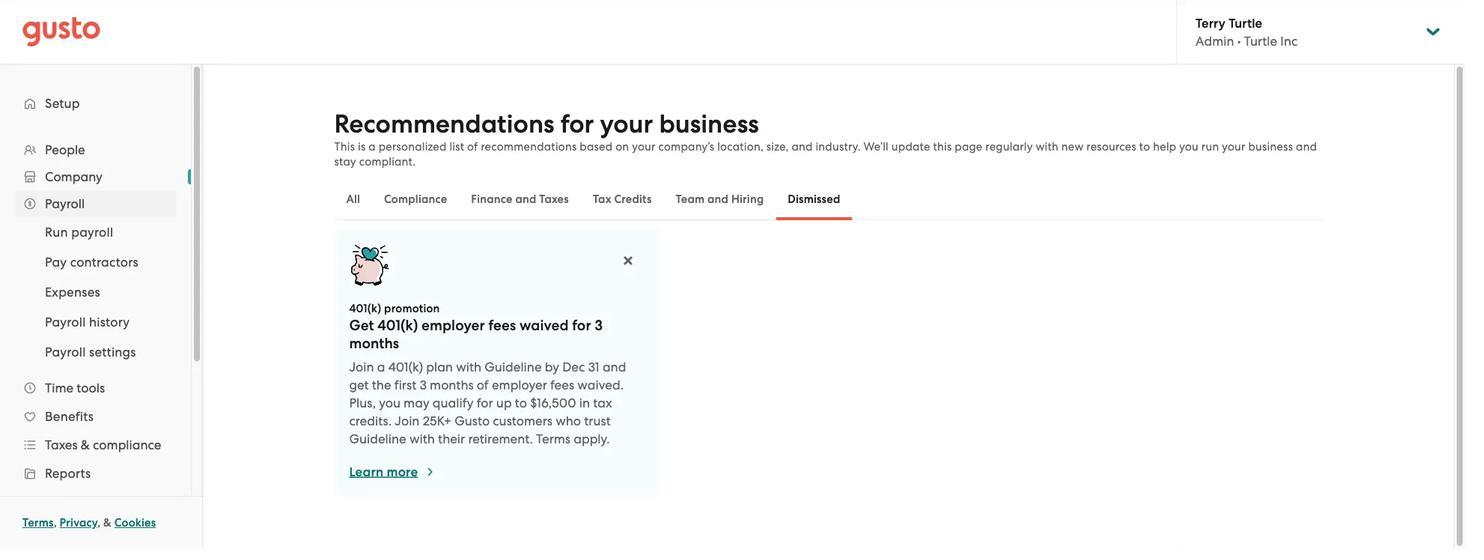 Task type: locate. For each thing, give the bounding box(es) containing it.
get
[[349, 316, 374, 334]]

& left cookies button
[[103, 516, 112, 530]]

gusto navigation element
[[0, 64, 191, 549]]

0 vertical spatial join
[[349, 360, 374, 374]]

with left new at the top right
[[1036, 140, 1059, 153]]

0 vertical spatial you
[[1180, 140, 1199, 153]]

months
[[349, 334, 399, 352], [430, 377, 474, 392]]

a
[[369, 140, 376, 153], [377, 360, 385, 374]]

0 vertical spatial for
[[561, 109, 594, 139]]

terms down who
[[536, 431, 571, 446]]

0 vertical spatial payroll
[[45, 196, 85, 211]]

1 horizontal spatial &
[[103, 516, 112, 530]]

0 vertical spatial with
[[1036, 140, 1059, 153]]

of right list
[[467, 140, 478, 153]]

guideline up up
[[485, 360, 542, 374]]

all button
[[334, 181, 372, 217]]

payroll settings link
[[27, 339, 176, 366]]

401(k) down promotion
[[378, 316, 418, 334]]

2 list from the top
[[0, 217, 191, 367]]

location,
[[718, 140, 764, 153]]

1 horizontal spatial taxes
[[539, 192, 569, 206]]

, left privacy "link"
[[54, 516, 57, 530]]

0 horizontal spatial months
[[349, 334, 399, 352]]

of inside recommendations for your business this is a personalized list of recommendations based on your company's location, size, and industry. we'll update this page regularly with new resources to help you run your business and stay compliant.
[[467, 140, 478, 153]]

join down 'may'
[[395, 413, 420, 428]]

in
[[580, 395, 590, 410]]

settings
[[89, 345, 136, 360]]

taxes inside button
[[539, 192, 569, 206]]

employer
[[422, 316, 485, 334], [492, 377, 547, 392]]

tax
[[593, 395, 612, 410]]

2 vertical spatial for
[[477, 395, 493, 410]]

0 horizontal spatial &
[[81, 437, 90, 452]]

with right plan in the left of the page
[[456, 360, 482, 374]]

you inside join a 401(k) plan with guideline by dec 31 and get the first 3 months of employer fees waived. plus, you may qualify for up to $16,500 in tax credits. join 25k+ gusto customers who trust guideline with their retirement. terms apply.
[[379, 395, 401, 410]]

terms left privacy "link"
[[22, 516, 54, 530]]

1 vertical spatial to
[[515, 395, 527, 410]]

a inside join a 401(k) plan with guideline by dec 31 and get the first 3 months of employer fees waived. plus, you may qualify for up to $16,500 in tax credits. join 25k+ gusto customers who trust guideline with their retirement. terms apply.
[[377, 360, 385, 374]]

1 horizontal spatial ,
[[97, 516, 101, 530]]

may
[[404, 395, 430, 410]]

1 vertical spatial taxes
[[45, 437, 78, 452]]

taxes
[[539, 192, 569, 206], [45, 437, 78, 452]]

0 horizontal spatial fees
[[489, 316, 516, 334]]

1 horizontal spatial with
[[456, 360, 482, 374]]

reports link
[[15, 460, 176, 487]]

0 horizontal spatial you
[[379, 395, 401, 410]]

0 horizontal spatial to
[[515, 395, 527, 410]]

get
[[349, 377, 369, 392]]

of
[[467, 140, 478, 153], [477, 377, 489, 392]]

based
[[580, 140, 613, 153]]

0 horizontal spatial business
[[659, 109, 759, 139]]

payroll down company
[[45, 196, 85, 211]]

taxes up reports
[[45, 437, 78, 452]]

1 list from the top
[[0, 136, 191, 549]]

3 right first
[[420, 377, 427, 392]]

for up based
[[561, 109, 594, 139]]

1 horizontal spatial months
[[430, 377, 474, 392]]

1 vertical spatial business
[[1249, 140, 1294, 153]]

0 horizontal spatial a
[[369, 140, 376, 153]]

join up get
[[349, 360, 374, 374]]

3 inside 401(k) promotion get 401(k) employer fees waived for 3 months
[[595, 316, 603, 334]]

0 vertical spatial terms
[[536, 431, 571, 446]]

1 vertical spatial employer
[[492, 377, 547, 392]]

401(k) inside join a 401(k) plan with guideline by dec 31 and get the first 3 months of employer fees waived. plus, you may qualify for up to $16,500 in tax credits. join 25k+ gusto customers who trust guideline with their retirement. terms apply.
[[388, 360, 423, 374]]

list
[[0, 136, 191, 549], [0, 217, 191, 367]]

plus,
[[349, 395, 376, 410]]

1 horizontal spatial to
[[1140, 140, 1151, 153]]

0 horizontal spatial join
[[349, 360, 374, 374]]

people button
[[15, 136, 176, 163]]

2 vertical spatial 401(k)
[[388, 360, 423, 374]]

recommendations for your business this is a personalized list of recommendations based on your company's location, size, and industry. we'll update this page regularly with new resources to help you run your business and stay compliant.
[[334, 109, 1318, 168]]

recommendations
[[334, 109, 555, 139]]

1 horizontal spatial a
[[377, 360, 385, 374]]

months up qualify
[[430, 377, 474, 392]]

business up 'company's'
[[659, 109, 759, 139]]

0 vertical spatial employer
[[422, 316, 485, 334]]

employer up up
[[492, 377, 547, 392]]

0 horizontal spatial taxes
[[45, 437, 78, 452]]

employer up plan in the left of the page
[[422, 316, 485, 334]]

0 vertical spatial of
[[467, 140, 478, 153]]

list containing run payroll
[[0, 217, 191, 367]]

and inside button
[[708, 192, 729, 206]]

list
[[450, 140, 465, 153]]

fees up $16,500
[[551, 377, 575, 392]]

time tools
[[45, 380, 105, 395]]

401(k) up first
[[388, 360, 423, 374]]

of up gusto
[[477, 377, 489, 392]]

benefits link
[[15, 403, 176, 430]]

who
[[556, 413, 581, 428]]

0 horizontal spatial guideline
[[349, 431, 406, 446]]

is
[[358, 140, 366, 153]]

to right up
[[515, 395, 527, 410]]

1 horizontal spatial fees
[[551, 377, 575, 392]]

0 vertical spatial &
[[81, 437, 90, 452]]

&
[[81, 437, 90, 452], [103, 516, 112, 530]]

to left help
[[1140, 140, 1151, 153]]

setup
[[45, 96, 80, 111]]

guideline
[[485, 360, 542, 374], [349, 431, 406, 446]]

0 vertical spatial months
[[349, 334, 399, 352]]

terms
[[536, 431, 571, 446], [22, 516, 54, 530]]

and inside join a 401(k) plan with guideline by dec 31 and get the first 3 months of employer fees waived. plus, you may qualify for up to $16,500 in tax credits. join 25k+ gusto customers who trust guideline with their retirement. terms apply.
[[603, 360, 626, 374]]

apply.
[[574, 431, 610, 446]]

1 vertical spatial you
[[379, 395, 401, 410]]

1 vertical spatial guideline
[[349, 431, 406, 446]]

credits.
[[349, 413, 392, 428]]

months down get on the bottom
[[349, 334, 399, 352]]

2 , from the left
[[97, 516, 101, 530]]

0 horizontal spatial 3
[[420, 377, 427, 392]]

0 vertical spatial guideline
[[485, 360, 542, 374]]

turtle up •
[[1229, 15, 1263, 31]]

a right is
[[369, 140, 376, 153]]

run payroll link
[[27, 219, 176, 246]]

2 vertical spatial payroll
[[45, 345, 86, 360]]

you inside recommendations for your business this is a personalized list of recommendations based on your company's location, size, and industry. we'll update this page regularly with new resources to help you run your business and stay compliant.
[[1180, 140, 1199, 153]]

3 payroll from the top
[[45, 345, 86, 360]]

0 horizontal spatial ,
[[54, 516, 57, 530]]

team and hiring
[[676, 192, 764, 206]]

1 vertical spatial of
[[477, 377, 489, 392]]

0 vertical spatial 3
[[595, 316, 603, 334]]

401(k) up get on the bottom
[[349, 302, 381, 315]]

time
[[45, 380, 73, 395]]

people
[[45, 142, 85, 157]]

2 payroll from the top
[[45, 315, 86, 330]]

expenses link
[[27, 279, 176, 306]]

0 vertical spatial a
[[369, 140, 376, 153]]

1 vertical spatial turtle
[[1245, 34, 1278, 48]]

0 horizontal spatial employer
[[422, 316, 485, 334]]

payroll
[[45, 196, 85, 211], [45, 315, 86, 330], [45, 345, 86, 360]]

gusto
[[455, 413, 490, 428]]

& down benefits link
[[81, 437, 90, 452]]

payroll settings
[[45, 345, 136, 360]]

waived.
[[578, 377, 624, 392]]

, left cookies button
[[97, 516, 101, 530]]

customers
[[493, 413, 553, 428]]

payroll up time
[[45, 345, 86, 360]]

1 vertical spatial 3
[[420, 377, 427, 392]]

recommendations
[[481, 140, 577, 153]]

with
[[1036, 140, 1059, 153], [456, 360, 482, 374], [410, 431, 435, 446]]

for inside 401(k) promotion get 401(k) employer fees waived for 3 months
[[572, 316, 591, 334]]

0 vertical spatial 401(k)
[[349, 302, 381, 315]]

fees left waived in the left of the page
[[489, 316, 516, 334]]

payroll inside 'link'
[[45, 315, 86, 330]]

months inside 401(k) promotion get 401(k) employer fees waived for 3 months
[[349, 334, 399, 352]]

1 horizontal spatial you
[[1180, 140, 1199, 153]]

1 vertical spatial a
[[377, 360, 385, 374]]

1 vertical spatial payroll
[[45, 315, 86, 330]]

a up the
[[377, 360, 385, 374]]

payroll inside dropdown button
[[45, 196, 85, 211]]

1 vertical spatial months
[[430, 377, 474, 392]]

3
[[595, 316, 603, 334], [420, 377, 427, 392]]

taxes inside dropdown button
[[45, 437, 78, 452]]

up
[[496, 395, 512, 410]]

25k+
[[423, 413, 452, 428]]

help
[[1154, 140, 1177, 153]]

business right run
[[1249, 140, 1294, 153]]

1 vertical spatial fees
[[551, 377, 575, 392]]

resources
[[1087, 140, 1137, 153]]

payroll down expenses on the left bottom of page
[[45, 315, 86, 330]]

credits
[[614, 192, 652, 206]]

1 payroll from the top
[[45, 196, 85, 211]]

& inside the taxes & compliance dropdown button
[[81, 437, 90, 452]]

employer inside 401(k) promotion get 401(k) employer fees waived for 3 months
[[422, 316, 485, 334]]

1 horizontal spatial employer
[[492, 377, 547, 392]]

the
[[372, 377, 391, 392]]

for right waived in the left of the page
[[572, 316, 591, 334]]

recommendation categories for your business tab list
[[334, 178, 1323, 220]]

0 vertical spatial to
[[1140, 140, 1151, 153]]

1 horizontal spatial 3
[[595, 316, 603, 334]]

payroll button
[[15, 190, 176, 217]]

to
[[1140, 140, 1151, 153], [515, 395, 527, 410]]

turtle right •
[[1245, 34, 1278, 48]]

guideline down the 'credits.'
[[349, 431, 406, 446]]

with inside recommendations for your business this is a personalized list of recommendations based on your company's location, size, and industry. we'll update this page regularly with new resources to help you run your business and stay compliant.
[[1036, 140, 1059, 153]]

fees
[[489, 316, 516, 334], [551, 377, 575, 392]]

you left run
[[1180, 140, 1199, 153]]

for left up
[[477, 395, 493, 410]]

tax credits
[[593, 192, 652, 206]]

0 vertical spatial fees
[[489, 316, 516, 334]]

industry.
[[816, 140, 861, 153]]

more
[[387, 464, 418, 479]]

3 up 31
[[595, 316, 603, 334]]

payroll for payroll history
[[45, 315, 86, 330]]

0 horizontal spatial terms
[[22, 516, 54, 530]]

taxes left tax
[[539, 192, 569, 206]]

1 vertical spatial for
[[572, 316, 591, 334]]

their
[[438, 431, 465, 446]]

tax
[[593, 192, 612, 206]]

you down the
[[379, 395, 401, 410]]

1 horizontal spatial terms
[[536, 431, 571, 446]]

2 vertical spatial with
[[410, 431, 435, 446]]

by
[[545, 360, 559, 374]]

0 vertical spatial taxes
[[539, 192, 569, 206]]

1 horizontal spatial join
[[395, 413, 420, 428]]

2 horizontal spatial with
[[1036, 140, 1059, 153]]

taxes & compliance button
[[15, 431, 176, 458]]

to inside recommendations for your business this is a personalized list of recommendations based on your company's location, size, and industry. we'll update this page regularly with new resources to help you run your business and stay compliant.
[[1140, 140, 1151, 153]]

for
[[561, 109, 594, 139], [572, 316, 591, 334], [477, 395, 493, 410]]

with down 25k+
[[410, 431, 435, 446]]

and
[[792, 140, 813, 153], [1297, 140, 1318, 153], [516, 192, 537, 206], [708, 192, 729, 206], [603, 360, 626, 374]]



Task type: vqa. For each thing, say whether or not it's contained in the screenshot.
Dialog main content element
no



Task type: describe. For each thing, give the bounding box(es) containing it.
inc
[[1281, 34, 1298, 48]]

dec
[[563, 360, 585, 374]]

hiring
[[732, 192, 764, 206]]

$16,500
[[530, 395, 576, 410]]

for inside recommendations for your business this is a personalized list of recommendations based on your company's location, size, and industry. we'll update this page regularly with new resources to help you run your business and stay compliant.
[[561, 109, 594, 139]]

401(k) promotion get 401(k) employer fees waived for 3 months
[[349, 302, 603, 352]]

home image
[[22, 17, 100, 47]]

your right on
[[632, 140, 656, 153]]

payroll history link
[[27, 309, 176, 336]]

payroll for payroll
[[45, 196, 85, 211]]

payroll history
[[45, 315, 130, 330]]

join a 401(k) plan with guideline by dec 31 and get the first 3 months of employer fees waived. plus, you may qualify for up to $16,500 in tax credits. join 25k+ gusto customers who trust guideline with their retirement. terms apply.
[[349, 360, 626, 446]]

all
[[346, 192, 360, 206]]

setup link
[[15, 90, 176, 117]]

retirement.
[[468, 431, 533, 446]]

your up on
[[600, 109, 653, 139]]

fees inside 401(k) promotion get 401(k) employer fees waived for 3 months
[[489, 316, 516, 334]]

on
[[616, 140, 629, 153]]

0 vertical spatial turtle
[[1229, 15, 1263, 31]]

1 vertical spatial with
[[456, 360, 482, 374]]

run payroll
[[45, 225, 113, 240]]

and inside button
[[516, 192, 537, 206]]

history
[[89, 315, 130, 330]]

contractors
[[70, 255, 138, 270]]

list containing people
[[0, 136, 191, 549]]

learn
[[349, 464, 384, 479]]

company
[[45, 169, 102, 184]]

team and hiring button
[[664, 181, 776, 217]]

payroll for payroll settings
[[45, 345, 86, 360]]

pay contractors
[[45, 255, 138, 270]]

team
[[676, 192, 705, 206]]

1 horizontal spatial guideline
[[485, 360, 542, 374]]

promotion
[[384, 302, 440, 315]]

pay
[[45, 255, 67, 270]]

a inside recommendations for your business this is a personalized list of recommendations based on your company's location, size, and industry. we'll update this page regularly with new resources to help you run your business and stay compliant.
[[369, 140, 376, 153]]

compliant.
[[359, 155, 416, 168]]

compliance button
[[372, 181, 459, 217]]

personalized
[[379, 140, 447, 153]]

waived
[[520, 316, 569, 334]]

time tools button
[[15, 374, 176, 401]]

0 vertical spatial business
[[659, 109, 759, 139]]

we'll
[[864, 140, 889, 153]]

size,
[[767, 140, 789, 153]]

qualify
[[433, 395, 474, 410]]

learn more link
[[349, 463, 436, 481]]

regularly
[[986, 140, 1033, 153]]

expenses
[[45, 285, 100, 300]]

learn more
[[349, 464, 418, 479]]

payroll
[[71, 225, 113, 240]]

31
[[588, 360, 600, 374]]

company's
[[659, 140, 715, 153]]

fees inside join a 401(k) plan with guideline by dec 31 and get the first 3 months of employer fees waived. plus, you may qualify for up to $16,500 in tax credits. join 25k+ gusto customers who trust guideline with their retirement. terms apply.
[[551, 377, 575, 392]]

privacy
[[60, 516, 97, 530]]

terms inside join a 401(k) plan with guideline by dec 31 and get the first 3 months of employer fees waived. plus, you may qualify for up to $16,500 in tax credits. join 25k+ gusto customers who trust guideline with their retirement. terms apply.
[[536, 431, 571, 446]]

run
[[45, 225, 68, 240]]

for inside join a 401(k) plan with guideline by dec 31 and get the first 3 months of employer fees waived. plus, you may qualify for up to $16,500 in tax credits. join 25k+ gusto customers who trust guideline with their retirement. terms apply.
[[477, 395, 493, 410]]

pay contractors link
[[27, 249, 176, 276]]

update
[[892, 140, 931, 153]]

cookies button
[[114, 514, 156, 532]]

1 vertical spatial terms
[[22, 516, 54, 530]]

page
[[955, 140, 983, 153]]

terms link
[[22, 516, 54, 530]]

tax credits button
[[581, 181, 664, 217]]

trust
[[584, 413, 611, 428]]

1 horizontal spatial business
[[1249, 140, 1294, 153]]

employer inside join a 401(k) plan with guideline by dec 31 and get the first 3 months of employer fees waived. plus, you may qualify for up to $16,500 in tax credits. join 25k+ gusto customers who trust guideline with their retirement. terms apply.
[[492, 377, 547, 392]]

stay
[[334, 155, 356, 168]]

to inside join a 401(k) plan with guideline by dec 31 and get the first 3 months of employer fees waived. plus, you may qualify for up to $16,500 in tax credits. join 25k+ gusto customers who trust guideline with their retirement. terms apply.
[[515, 395, 527, 410]]

dismissed button
[[776, 181, 853, 217]]

run
[[1202, 140, 1220, 153]]

•
[[1238, 34, 1242, 48]]

compliance
[[384, 192, 447, 206]]

terry turtle admin • turtle inc
[[1196, 15, 1298, 48]]

first
[[395, 377, 417, 392]]

months inside join a 401(k) plan with guideline by dec 31 and get the first 3 months of employer fees waived. plus, you may qualify for up to $16,500 in tax credits. join 25k+ gusto customers who trust guideline with their retirement. terms apply.
[[430, 377, 474, 392]]

this
[[334, 140, 355, 153]]

your right run
[[1223, 140, 1246, 153]]

0 horizontal spatial with
[[410, 431, 435, 446]]

terms , privacy , & cookies
[[22, 516, 156, 530]]

terry
[[1196, 15, 1226, 31]]

plan
[[426, 360, 453, 374]]

finance and taxes
[[471, 192, 569, 206]]

3 inside join a 401(k) plan with guideline by dec 31 and get the first 3 months of employer fees waived. plus, you may qualify for up to $16,500 in tax credits. join 25k+ gusto customers who trust guideline with their retirement. terms apply.
[[420, 377, 427, 392]]

benefits
[[45, 409, 94, 424]]

1 vertical spatial &
[[103, 516, 112, 530]]

company button
[[15, 163, 176, 190]]

privacy link
[[60, 516, 97, 530]]

taxes & compliance
[[45, 437, 161, 452]]

1 vertical spatial 401(k)
[[378, 316, 418, 334]]

new
[[1062, 140, 1084, 153]]

1 , from the left
[[54, 516, 57, 530]]

cookies
[[114, 516, 156, 530]]

1 vertical spatial join
[[395, 413, 420, 428]]

finance
[[471, 192, 513, 206]]

dismissed
[[788, 192, 841, 206]]

of inside join a 401(k) plan with guideline by dec 31 and get the first 3 months of employer fees waived. plus, you may qualify for up to $16,500 in tax credits. join 25k+ gusto customers who trust guideline with their retirement. terms apply.
[[477, 377, 489, 392]]



